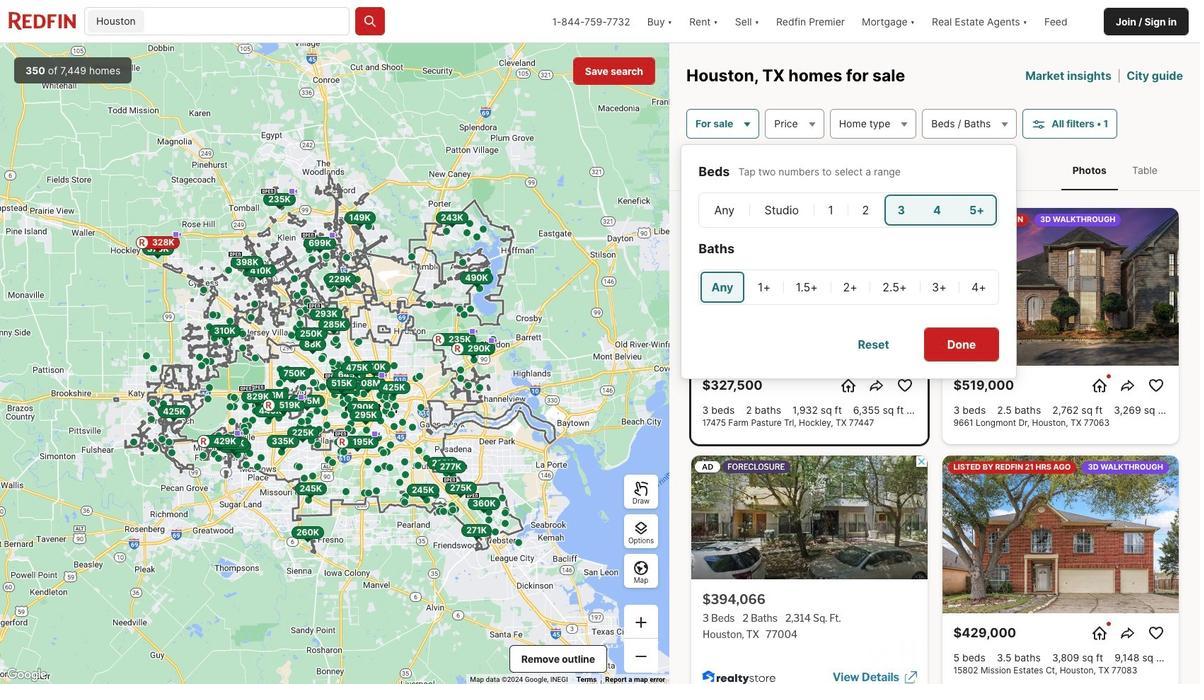 Task type: locate. For each thing, give the bounding box(es) containing it.
1 horizontal spatial add home to favorites image
[[1148, 625, 1165, 642]]

add home to favorites checkbox for share home image corresponding to schedule a tour icon
[[1145, 374, 1168, 397]]

1 share home image from the left
[[868, 377, 885, 394]]

submit search image
[[363, 14, 377, 28]]

share home image
[[868, 377, 885, 394], [1119, 377, 1136, 394]]

add home to favorites image for share home icon add home to favorites option
[[1148, 625, 1165, 642]]

schedule a tour image
[[840, 377, 857, 394], [1091, 625, 1108, 642]]

add home to favorites checkbox for topmost schedule a tour image's share home image
[[894, 374, 916, 397]]

number of bedrooms row
[[699, 192, 1000, 228]]

0 vertical spatial add home to favorites image
[[896, 377, 913, 394]]

0 horizontal spatial schedule a tour image
[[840, 377, 857, 394]]

add home to favorites image
[[896, 377, 913, 394], [1148, 625, 1165, 642]]

0 horizontal spatial share home image
[[868, 377, 885, 394]]

cell
[[701, 194, 748, 226], [751, 194, 813, 226], [816, 194, 847, 226], [850, 194, 882, 226], [885, 194, 920, 226], [920, 194, 956, 226], [956, 194, 998, 226], [701, 272, 744, 303], [747, 272, 782, 303], [785, 272, 830, 303], [832, 272, 869, 303], [872, 272, 918, 303], [921, 272, 958, 303], [961, 272, 998, 303]]

add home to favorites image for add home to favorites option related to topmost schedule a tour image's share home image
[[896, 377, 913, 394]]

1 vertical spatial add home to favorites image
[[1148, 625, 1165, 642]]

share home image
[[1119, 625, 1136, 642]]

Add home to favorites checkbox
[[894, 374, 916, 397], [1145, 374, 1168, 397], [1145, 622, 1168, 645]]

None search field
[[147, 8, 349, 36]]

google image
[[4, 666, 50, 684]]

menu
[[681, 144, 1017, 379]]

2 share home image from the left
[[1119, 377, 1136, 394]]

1 vertical spatial schedule a tour image
[[1091, 625, 1108, 642]]

0 horizontal spatial add home to favorites image
[[896, 377, 913, 394]]

1 horizontal spatial schedule a tour image
[[1091, 625, 1108, 642]]

number of bathrooms row
[[699, 270, 1000, 305]]

schedule a tour image
[[1091, 377, 1108, 394]]

tab list
[[1047, 150, 1184, 191]]

1 horizontal spatial share home image
[[1119, 377, 1136, 394]]



Task type: vqa. For each thing, say whether or not it's contained in the screenshot.
3rd Photo of 1863 Lucretia Ave, Los Angeles, CA 90026 from the right
no



Task type: describe. For each thing, give the bounding box(es) containing it.
toggle search results table view tab
[[1121, 153, 1169, 188]]

next image
[[905, 279, 922, 296]]

add home to favorites checkbox for share home icon
[[1145, 622, 1168, 645]]

share home image for topmost schedule a tour image
[[868, 377, 885, 394]]

ad element
[[691, 456, 928, 684]]

add home to favorites image
[[1148, 377, 1165, 394]]

previous image
[[697, 279, 714, 296]]

0 vertical spatial schedule a tour image
[[840, 377, 857, 394]]

advertisement image
[[684, 450, 935, 684]]

map region
[[0, 43, 670, 684]]

toggle search results photos view tab
[[1062, 153, 1118, 188]]

share home image for schedule a tour icon
[[1119, 377, 1136, 394]]



